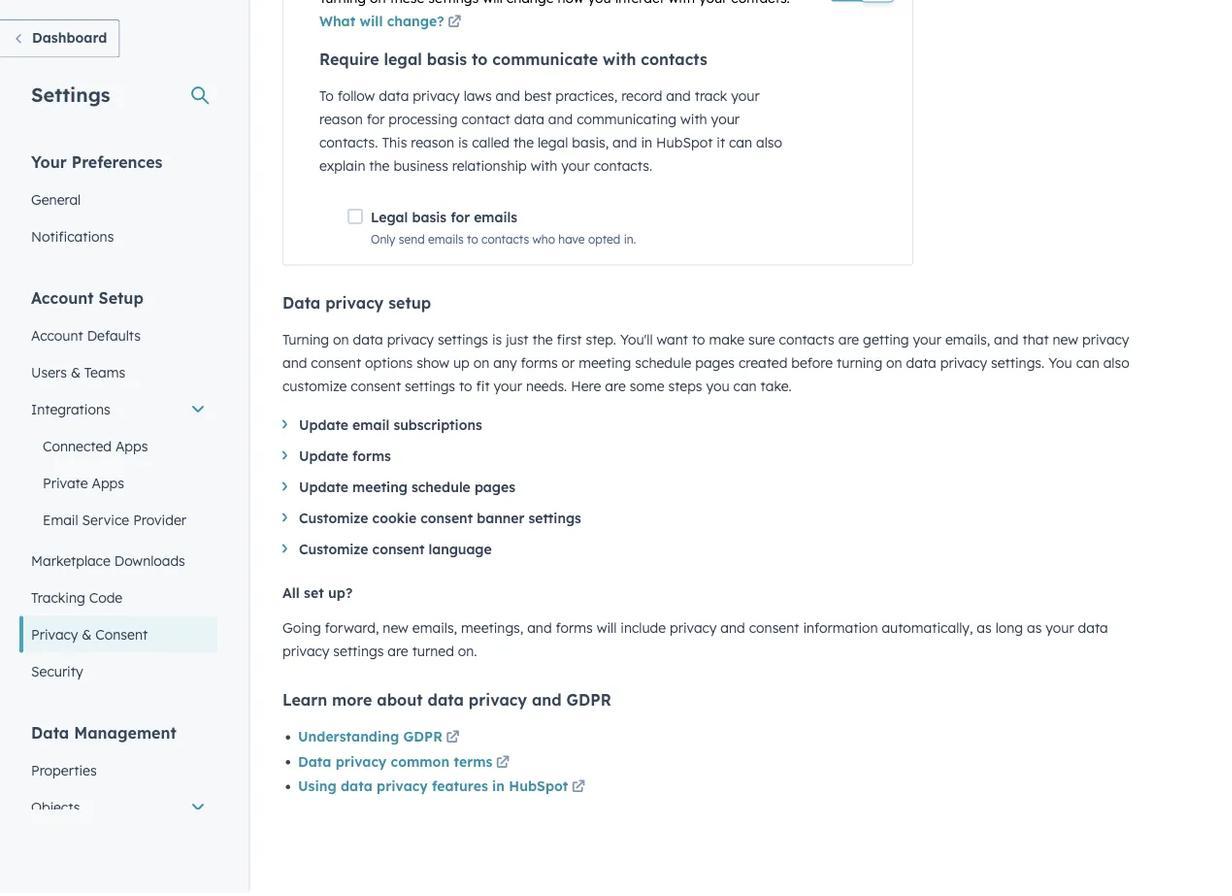 Task type: describe. For each thing, give the bounding box(es) containing it.
using
[[298, 778, 337, 795]]

data for data management
[[31, 723, 69, 742]]

teams
[[84, 364, 125, 381]]

meetings,
[[461, 620, 524, 637]]

basis,
[[572, 135, 609, 151]]

0 vertical spatial gdpr
[[567, 691, 612, 710]]

consent
[[95, 626, 148, 643]]

using data privacy features in hubspot
[[298, 778, 568, 795]]

to up laws
[[472, 50, 488, 69]]

update meeting schedule pages button
[[283, 476, 1157, 499]]

update for update meeting schedule pages
[[299, 479, 349, 496]]

0 horizontal spatial gdpr
[[403, 729, 443, 746]]

up
[[453, 354, 470, 371]]

options
[[365, 354, 413, 371]]

your right "getting" at the right top of page
[[913, 331, 942, 348]]

account defaults
[[31, 327, 141, 344]]

forward,
[[325, 620, 379, 637]]

link opens in a new window image for what will change?
[[448, 11, 461, 34]]

business
[[394, 158, 449, 175]]

account setup element
[[19, 287, 218, 690]]

account defaults link
[[19, 317, 218, 354]]

2 as from the left
[[1027, 620, 1042, 637]]

users
[[31, 364, 67, 381]]

consent inside dropdown button
[[421, 510, 473, 527]]

data for data privacy setup
[[283, 293, 321, 313]]

practices,
[[556, 88, 618, 105]]

you'll
[[621, 331, 653, 348]]

to
[[320, 88, 334, 105]]

users & teams link
[[19, 354, 218, 391]]

email service provider
[[43, 511, 186, 528]]

link opens in a new window image for understanding gdpr
[[446, 732, 460, 746]]

meeting inside turning on data privacy settings is just the first step. you'll want to make sure contacts are getting your emails, and that new privacy and consent options show up on any forms or meeting schedule pages created before turning on data privacy settings. you can also customize consent settings to fit your needs. here are some steps you can take.
[[579, 354, 632, 371]]

before
[[792, 354, 833, 371]]

you
[[706, 378, 730, 395]]

sure
[[749, 331, 776, 348]]

link opens in a new window image for using data privacy features in hubspot
[[572, 782, 585, 795]]

0 vertical spatial contacts.
[[320, 135, 378, 151]]

cookie
[[373, 510, 417, 527]]

up?
[[328, 585, 353, 602]]

communicate
[[493, 50, 598, 69]]

privacy right the include
[[670, 620, 717, 637]]

is inside 'to follow data privacy laws and best practices, record and track your reason for processing contact data and communicating with your contacts. this reason is called the legal basis, and in hubspot it can also explain the business relationship with your contacts.'
[[458, 135, 468, 151]]

1 horizontal spatial contacts.
[[594, 158, 653, 175]]

or
[[562, 354, 575, 371]]

track
[[695, 88, 728, 105]]

data privacy common terms link
[[298, 752, 513, 775]]

& for users
[[71, 364, 81, 381]]

data up options
[[353, 331, 383, 348]]

privacy left setup
[[326, 293, 384, 313]]

for inside 'to follow data privacy laws and best practices, record and track your reason for processing contact data and communicating with your contacts. this reason is called the legal basis, and in hubspot it can also explain the business relationship with your contacts.'
[[367, 111, 385, 128]]

link opens in a new window image for data privacy common terms
[[496, 752, 510, 775]]

users & teams
[[31, 364, 125, 381]]

connected apps link
[[19, 428, 218, 465]]

privacy down the data privacy common terms link
[[377, 778, 428, 795]]

2 horizontal spatial are
[[839, 331, 860, 348]]

show
[[417, 354, 450, 371]]

pages inside turning on data privacy settings is just the first step. you'll want to make sure contacts are getting your emails, and that new privacy and consent options show up on any forms or meeting schedule pages created before turning on data privacy settings. you can also customize consent settings to fit your needs. here are some steps you can take.
[[696, 354, 735, 371]]

update email subscriptions
[[299, 417, 482, 434]]

contacts inside turning on data privacy settings is just the first step. you'll want to make sure contacts are getting your emails, and that new privacy and consent options show up on any forms or meeting schedule pages created before turning on data privacy settings. you can also customize consent settings to fit your needs. here are some steps you can take.
[[779, 331, 835, 348]]

explain
[[320, 158, 366, 175]]

that
[[1023, 331, 1049, 348]]

all set up?
[[283, 585, 353, 602]]

account for account setup
[[31, 288, 94, 307]]

require legal basis to communicate with contacts
[[320, 50, 708, 69]]

meeting inside dropdown button
[[353, 479, 408, 496]]

understanding
[[298, 729, 399, 746]]

update meeting schedule pages
[[299, 479, 516, 496]]

objects
[[31, 799, 80, 816]]

learn more about data privacy and gdpr
[[283, 691, 612, 710]]

some
[[630, 378, 665, 395]]

tracking
[[31, 589, 85, 606]]

this
[[382, 135, 407, 151]]

link opens in a new window image inside what will change? link
[[448, 16, 461, 30]]

common
[[391, 754, 450, 771]]

general
[[31, 191, 81, 208]]

also inside 'to follow data privacy laws and best practices, record and track your reason for processing contact data and communicating with your contacts. this reason is called the legal basis, and in hubspot it can also explain the business relationship with your contacts.'
[[757, 135, 783, 151]]

forms inside turning on data privacy settings is just the first step. you'll want to make sure contacts are getting your emails, and that new privacy and consent options show up on any forms or meeting schedule pages created before turning on data privacy settings. you can also customize consent settings to fit your needs. here are some steps you can take.
[[521, 354, 558, 371]]

about
[[377, 691, 423, 710]]

email
[[353, 417, 390, 434]]

your
[[31, 152, 67, 171]]

in.
[[624, 232, 636, 246]]

automatically,
[[882, 620, 973, 637]]

0 horizontal spatial hubspot
[[509, 778, 568, 795]]

1 horizontal spatial on
[[474, 354, 490, 371]]

also inside turning on data privacy settings is just the first step. you'll want to make sure contacts are getting your emails, and that new privacy and consent options show up on any forms or meeting schedule pages created before turning on data privacy settings. you can also customize consent settings to fit your needs. here are some steps you can take.
[[1104, 354, 1130, 371]]

to follow data privacy laws and best practices, record and track your reason for processing contact data and communicating with your contacts. this reason is called the legal basis, and in hubspot it can also explain the business relationship with your contacts.
[[320, 88, 783, 175]]

will inside dropdown button
[[360, 13, 383, 30]]

follow
[[338, 88, 375, 105]]

settings inside going forward, new emails, meetings, and forms will include privacy and consent information automatically, as long as your data privacy settings are turned on.
[[333, 643, 384, 660]]

integrations button
[[19, 391, 218, 428]]

tracking code link
[[19, 579, 218, 616]]

caret image for update meeting schedule pages
[[283, 483, 287, 492]]

customize
[[283, 378, 347, 395]]

needs.
[[526, 378, 567, 395]]

settings up the up
[[438, 331, 488, 348]]

data privacy setup
[[283, 293, 431, 313]]

tracking code
[[31, 589, 123, 606]]

privacy down understanding gdpr at left
[[336, 754, 387, 771]]

will inside going forward, new emails, meetings, and forms will include privacy and consent information automatically, as long as your data privacy settings are turned on.
[[597, 620, 617, 637]]

schedule inside "update meeting schedule pages" dropdown button
[[412, 479, 471, 496]]

going forward, new emails, meetings, and forms will include privacy and consent information automatically, as long as your data privacy settings are turned on.
[[283, 620, 1109, 660]]

on.
[[458, 643, 477, 660]]

include
[[621, 620, 666, 637]]

data up the processing
[[379, 88, 409, 105]]

take.
[[761, 378, 792, 395]]

turned
[[412, 643, 454, 660]]

dashboard
[[32, 29, 107, 46]]

set
[[304, 585, 324, 602]]

connected
[[43, 437, 112, 454]]

apps for private apps
[[92, 474, 124, 491]]

update for update forms
[[299, 448, 349, 465]]

privacy & consent
[[31, 626, 148, 643]]

laws
[[464, 88, 492, 105]]

0 vertical spatial the
[[514, 135, 534, 151]]

1 horizontal spatial are
[[605, 378, 626, 395]]

data right about
[[428, 691, 464, 710]]

apps for connected apps
[[115, 437, 148, 454]]

privacy down the on.
[[469, 691, 527, 710]]

your preferences
[[31, 152, 163, 171]]

data management element
[[19, 722, 218, 893]]

forms inside going forward, new emails, meetings, and forms will include privacy and consent information automatically, as long as your data privacy settings are turned on.
[[556, 620, 593, 637]]

created
[[739, 354, 788, 371]]

any
[[494, 354, 517, 371]]

long
[[996, 620, 1024, 637]]

your up it
[[711, 111, 740, 128]]

1 vertical spatial with
[[681, 111, 708, 128]]

record
[[622, 88, 663, 105]]

getting
[[863, 331, 910, 348]]

settings down show
[[405, 378, 456, 395]]

0 vertical spatial reason
[[320, 111, 363, 128]]

preferences
[[72, 152, 163, 171]]

to down 'legal basis for emails'
[[467, 232, 479, 246]]

who
[[533, 232, 555, 246]]

make
[[709, 331, 745, 348]]

security link
[[19, 653, 218, 690]]

1 vertical spatial for
[[451, 209, 470, 226]]

customize for customize consent language
[[299, 541, 369, 558]]

just
[[506, 331, 529, 348]]

your right track
[[732, 88, 760, 105]]

data for data privacy common terms
[[298, 754, 332, 771]]

data right the using
[[341, 778, 373, 795]]



Task type: vqa. For each thing, say whether or not it's contained in the screenshot.
'Tracking Code' at the bottom of page
yes



Task type: locate. For each thing, give the bounding box(es) containing it.
and
[[496, 88, 521, 105], [667, 88, 691, 105], [548, 111, 573, 128], [613, 135, 638, 151], [995, 331, 1019, 348], [283, 354, 307, 371], [527, 620, 552, 637], [721, 620, 746, 637], [532, 691, 562, 710]]

contacts.
[[320, 135, 378, 151], [594, 158, 653, 175]]

forms up needs.
[[521, 354, 558, 371]]

2 horizontal spatial on
[[887, 354, 903, 371]]

emails, inside turning on data privacy settings is just the first step. you'll want to make sure contacts are getting your emails, and that new privacy and consent options show up on any forms or meeting schedule pages created before turning on data privacy settings. you can also customize consent settings to fit your needs. here are some steps you can take.
[[946, 331, 991, 348]]

basis up send
[[412, 209, 447, 226]]

0 horizontal spatial meeting
[[353, 479, 408, 496]]

1 vertical spatial emails,
[[413, 620, 458, 637]]

1 account from the top
[[31, 288, 94, 307]]

0 vertical spatial in
[[641, 135, 653, 151]]

settings
[[31, 82, 110, 106]]

0 vertical spatial data
[[283, 293, 321, 313]]

data right the long
[[1079, 620, 1109, 637]]

customize left cookie
[[299, 510, 369, 527]]

1 update from the top
[[299, 417, 349, 434]]

marketplace downloads
[[31, 552, 185, 569]]

data down "getting" at the right top of page
[[907, 354, 937, 371]]

schedule
[[635, 354, 692, 371], [412, 479, 471, 496]]

consent up language
[[421, 510, 473, 527]]

properties
[[31, 762, 97, 779]]

1 horizontal spatial new
[[1053, 331, 1079, 348]]

1 vertical spatial are
[[605, 378, 626, 395]]

1 vertical spatial meeting
[[353, 479, 408, 496]]

customize
[[299, 510, 369, 527], [299, 541, 369, 558]]

legal inside 'to follow data privacy laws and best practices, record and track your reason for processing contact data and communicating with your contacts. this reason is called the legal basis, and in hubspot it can also explain the business relationship with your contacts.'
[[538, 135, 569, 151]]

account for account defaults
[[31, 327, 83, 344]]

here
[[571, 378, 602, 395]]

with up record
[[603, 50, 636, 69]]

2 vertical spatial can
[[734, 378, 757, 395]]

to right want
[[692, 331, 706, 348]]

2 vertical spatial are
[[388, 643, 409, 660]]

1 vertical spatial schedule
[[412, 479, 471, 496]]

are right here
[[605, 378, 626, 395]]

0 vertical spatial legal
[[384, 50, 422, 69]]

apps up service
[[92, 474, 124, 491]]

0 vertical spatial &
[[71, 364, 81, 381]]

link opens in a new window image
[[446, 732, 460, 746], [572, 777, 585, 800], [572, 782, 585, 795]]

the inside turning on data privacy settings is just the first step. you'll want to make sure contacts are getting your emails, and that new privacy and consent options show up on any forms or meeting schedule pages created before turning on data privacy settings. you can also customize consent settings to fit your needs. here are some steps you can take.
[[533, 331, 553, 348]]

your right the long
[[1046, 620, 1075, 637]]

using data privacy features in hubspot link
[[298, 777, 589, 800]]

privacy up options
[[387, 331, 434, 348]]

0 vertical spatial hubspot
[[657, 135, 713, 151]]

settings right banner
[[529, 510, 581, 527]]

first
[[557, 331, 582, 348]]

meeting
[[579, 354, 632, 371], [353, 479, 408, 496]]

0 horizontal spatial for
[[367, 111, 385, 128]]

code
[[89, 589, 123, 606]]

as left the long
[[977, 620, 992, 637]]

0 horizontal spatial as
[[977, 620, 992, 637]]

learn
[[283, 691, 327, 710]]

0 vertical spatial contacts
[[641, 50, 708, 69]]

update down 'update forms'
[[299, 479, 349, 496]]

contacts. down basis,
[[594, 158, 653, 175]]

management
[[74, 723, 177, 742]]

your preferences element
[[19, 151, 218, 255]]

link opens in a new window image
[[448, 11, 461, 34], [448, 16, 461, 30], [446, 727, 460, 751], [496, 752, 510, 775], [496, 757, 510, 771]]

consent down cookie
[[373, 541, 425, 558]]

link opens in a new window image inside using data privacy features in hubspot link
[[572, 782, 585, 795]]

in inside 'to follow data privacy laws and best practices, record and track your reason for processing contact data and communicating with your contacts. this reason is called the legal basis, and in hubspot it can also explain the business relationship with your contacts.'
[[641, 135, 653, 151]]

the right "called"
[[514, 135, 534, 151]]

data up the using
[[298, 754, 332, 771]]

reason
[[320, 111, 363, 128], [411, 135, 455, 151]]

consent inside going forward, new emails, meetings, and forms will include privacy and consent information automatically, as long as your data privacy settings are turned on.
[[749, 620, 800, 637]]

privacy inside 'to follow data privacy laws and best practices, record and track your reason for processing contact data and communicating with your contacts. this reason is called the legal basis, and in hubspot it can also explain the business relationship with your contacts.'
[[413, 88, 460, 105]]

consent inside dropdown button
[[373, 541, 425, 558]]

caret image inside customize cookie consent banner settings dropdown button
[[283, 514, 287, 523]]

turning
[[837, 354, 883, 371]]

customize consent language button
[[283, 538, 1157, 561]]

1 horizontal spatial meeting
[[579, 354, 632, 371]]

customize inside dropdown button
[[299, 510, 369, 527]]

also right it
[[757, 135, 783, 151]]

also
[[757, 135, 783, 151], [1104, 354, 1130, 371]]

communicating
[[577, 111, 677, 128]]

privacy down the going
[[283, 643, 330, 660]]

the
[[514, 135, 534, 151], [369, 158, 390, 175], [533, 331, 553, 348]]

basis up laws
[[427, 50, 467, 69]]

link opens in a new window image for understanding gdpr
[[446, 727, 460, 751]]

reason down to
[[320, 111, 363, 128]]

security
[[31, 663, 83, 680]]

fit
[[476, 378, 490, 395]]

on right the up
[[474, 354, 490, 371]]

0 vertical spatial for
[[367, 111, 385, 128]]

can inside 'to follow data privacy laws and best practices, record and track your reason for processing contact data and communicating with your contacts. this reason is called the legal basis, and in hubspot it can also explain the business relationship with your contacts.'
[[729, 135, 753, 151]]

0 vertical spatial basis
[[427, 50, 467, 69]]

new inside going forward, new emails, meetings, and forms will include privacy and consent information automatically, as long as your data privacy settings are turned on.
[[383, 620, 409, 637]]

2 caret image from the top
[[283, 483, 287, 492]]

0 horizontal spatial with
[[531, 158, 558, 175]]

0 vertical spatial new
[[1053, 331, 1079, 348]]

marketplace
[[31, 552, 111, 569]]

hubspot right features
[[509, 778, 568, 795]]

schedule up customize cookie consent banner settings
[[412, 479, 471, 496]]

0 vertical spatial update
[[299, 417, 349, 434]]

account up users
[[31, 327, 83, 344]]

consent up customize at the top left of the page
[[311, 354, 361, 371]]

1 horizontal spatial emails,
[[946, 331, 991, 348]]

hubspot inside 'to follow data privacy laws and best practices, record and track your reason for processing contact data and communicating with your contacts. this reason is called the legal basis, and in hubspot it can also explain the business relationship with your contacts.'
[[657, 135, 713, 151]]

caret image inside "update meeting schedule pages" dropdown button
[[283, 483, 287, 492]]

best
[[524, 88, 552, 105]]

require
[[320, 50, 379, 69]]

1 vertical spatial basis
[[412, 209, 447, 226]]

1 vertical spatial &
[[82, 626, 92, 643]]

0 vertical spatial emails,
[[946, 331, 991, 348]]

caret image for customize consent language
[[283, 545, 287, 554]]

0 horizontal spatial on
[[333, 331, 349, 348]]

2 horizontal spatial contacts
[[779, 331, 835, 348]]

contacts up record
[[641, 50, 708, 69]]

gdpr
[[567, 691, 612, 710], [403, 729, 443, 746]]

1 vertical spatial contacts.
[[594, 158, 653, 175]]

0 horizontal spatial contacts.
[[320, 135, 378, 151]]

1 horizontal spatial hubspot
[[657, 135, 713, 151]]

in down terms
[[492, 778, 505, 795]]

emails up "only send emails to contacts who have opted in."
[[474, 209, 518, 226]]

2 vertical spatial forms
[[556, 620, 593, 637]]

reason down the processing
[[411, 135, 455, 151]]

& for privacy
[[82, 626, 92, 643]]

with right relationship
[[531, 158, 558, 175]]

update for update email subscriptions
[[299, 417, 349, 434]]

are up turning
[[839, 331, 860, 348]]

0 horizontal spatial reason
[[320, 111, 363, 128]]

data management
[[31, 723, 177, 742]]

privacy left 'settings.'
[[941, 354, 988, 371]]

update inside dropdown button
[[299, 417, 349, 434]]

0 vertical spatial with
[[603, 50, 636, 69]]

turning
[[283, 331, 329, 348]]

private
[[43, 474, 88, 491]]

account setup
[[31, 288, 144, 307]]

apps inside connected apps "link"
[[115, 437, 148, 454]]

consent down options
[[351, 378, 401, 395]]

0 horizontal spatial schedule
[[412, 479, 471, 496]]

settings
[[438, 331, 488, 348], [405, 378, 456, 395], [529, 510, 581, 527], [333, 643, 384, 660]]

update forms button
[[283, 445, 1157, 468]]

new inside turning on data privacy settings is just the first step. you'll want to make sure contacts are getting your emails, and that new privacy and consent options show up on any forms or meeting schedule pages created before turning on data privacy settings. you can also customize consent settings to fit your needs. here are some steps you can take.
[[1053, 331, 1079, 348]]

2 update from the top
[[299, 448, 349, 465]]

update up 'update forms'
[[299, 417, 349, 434]]

forms down email
[[353, 448, 391, 465]]

is inside turning on data privacy settings is just the first step. you'll want to make sure contacts are getting your emails, and that new privacy and consent options show up on any forms or meeting schedule pages created before turning on data privacy settings. you can also customize consent settings to fit your needs. here are some steps you can take.
[[492, 331, 502, 348]]

to
[[472, 50, 488, 69], [467, 232, 479, 246], [692, 331, 706, 348], [459, 378, 473, 395]]

update email subscriptions button
[[283, 414, 1157, 437]]

caret image
[[283, 420, 287, 429]]

can right "you"
[[1077, 354, 1100, 371]]

3 caret image from the top
[[283, 514, 287, 523]]

in down 'communicating'
[[641, 135, 653, 151]]

0 vertical spatial forms
[[521, 354, 558, 371]]

apps
[[115, 437, 148, 454], [92, 474, 124, 491]]

1 horizontal spatial reason
[[411, 135, 455, 151]]

1 horizontal spatial schedule
[[635, 354, 692, 371]]

new up "you"
[[1053, 331, 1079, 348]]

1 horizontal spatial also
[[1104, 354, 1130, 371]]

data inside going forward, new emails, meetings, and forms will include privacy and consent information automatically, as long as your data privacy settings are turned on.
[[1079, 620, 1109, 637]]

1 vertical spatial account
[[31, 327, 83, 344]]

1 as from the left
[[977, 620, 992, 637]]

1 vertical spatial is
[[492, 331, 502, 348]]

0 horizontal spatial is
[[458, 135, 468, 151]]

with
[[603, 50, 636, 69], [681, 111, 708, 128], [531, 158, 558, 175]]

0 horizontal spatial also
[[757, 135, 783, 151]]

pages up banner
[[475, 479, 516, 496]]

apps down 'integrations' button
[[115, 437, 148, 454]]

setup
[[99, 288, 144, 307]]

emails,
[[946, 331, 991, 348], [413, 620, 458, 637]]

customize up 'up?'
[[299, 541, 369, 558]]

change?
[[387, 13, 444, 30]]

0 vertical spatial apps
[[115, 437, 148, 454]]

for
[[367, 111, 385, 128], [451, 209, 470, 226]]

0 vertical spatial also
[[757, 135, 783, 151]]

setup
[[389, 293, 431, 313]]

emails, up the turned
[[413, 620, 458, 637]]

email service provider link
[[19, 502, 218, 538]]

will right what at the left of the page
[[360, 13, 383, 30]]

opted
[[588, 232, 621, 246]]

legal basis for emails
[[371, 209, 518, 226]]

as right the long
[[1027, 620, 1042, 637]]

privacy right that
[[1083, 331, 1130, 348]]

customize cookie consent banner settings
[[299, 510, 581, 527]]

forms left the include
[[556, 620, 593, 637]]

legal
[[384, 50, 422, 69], [538, 135, 569, 151]]

apps inside private apps link
[[92, 474, 124, 491]]

1 horizontal spatial pages
[[696, 354, 735, 371]]

terms
[[454, 754, 493, 771]]

4 caret image from the top
[[283, 545, 287, 554]]

private apps link
[[19, 465, 218, 502]]

are left the turned
[[388, 643, 409, 660]]

1 horizontal spatial contacts
[[641, 50, 708, 69]]

& right privacy on the left
[[82, 626, 92, 643]]

account inside "link"
[[31, 327, 83, 344]]

forms inside dropdown button
[[353, 448, 391, 465]]

1 vertical spatial the
[[369, 158, 390, 175]]

downloads
[[114, 552, 185, 569]]

hubspot left it
[[657, 135, 713, 151]]

schedule inside turning on data privacy settings is just the first step. you'll want to make sure contacts are getting your emails, and that new privacy and consent options show up on any forms or meeting schedule pages created before turning on data privacy settings. you can also customize consent settings to fit your needs. here are some steps you can take.
[[635, 354, 692, 371]]

contacts left the who
[[482, 232, 529, 246]]

understanding gdpr link
[[298, 727, 463, 751]]

pages up you
[[696, 354, 735, 371]]

data down best
[[514, 111, 545, 128]]

what will change? link
[[320, 11, 465, 34]]

1 vertical spatial in
[[492, 778, 505, 795]]

your inside going forward, new emails, meetings, and forms will include privacy and consent information automatically, as long as your data privacy settings are turned on.
[[1046, 620, 1075, 637]]

customize inside dropdown button
[[299, 541, 369, 558]]

with down track
[[681, 111, 708, 128]]

also right "you"
[[1104, 354, 1130, 371]]

your down basis,
[[562, 158, 590, 175]]

are inside going forward, new emails, meetings, and forms will include privacy and consent information automatically, as long as your data privacy settings are turned on.
[[388, 643, 409, 660]]

schedule down want
[[635, 354, 692, 371]]

2 vertical spatial contacts
[[779, 331, 835, 348]]

1 vertical spatial legal
[[538, 135, 569, 151]]

meeting up cookie
[[353, 479, 408, 496]]

0 horizontal spatial &
[[71, 364, 81, 381]]

2 horizontal spatial with
[[681, 111, 708, 128]]

1 vertical spatial update
[[299, 448, 349, 465]]

0 vertical spatial customize
[[299, 510, 369, 527]]

1 vertical spatial customize
[[299, 541, 369, 558]]

1 horizontal spatial in
[[641, 135, 653, 151]]

subscriptions
[[394, 417, 482, 434]]

legal left basis,
[[538, 135, 569, 151]]

meeting down "step."
[[579, 354, 632, 371]]

notifications link
[[19, 218, 218, 255]]

caret image
[[283, 452, 287, 460], [283, 483, 287, 492], [283, 514, 287, 523], [283, 545, 287, 554]]

1 horizontal spatial emails
[[474, 209, 518, 226]]

customize for customize cookie consent banner settings
[[299, 510, 369, 527]]

0 vertical spatial are
[[839, 331, 860, 348]]

account up account defaults
[[31, 288, 94, 307]]

1 horizontal spatial is
[[492, 331, 502, 348]]

data up properties
[[31, 723, 69, 742]]

0 horizontal spatial in
[[492, 778, 505, 795]]

1 vertical spatial will
[[597, 620, 617, 637]]

your
[[732, 88, 760, 105], [711, 111, 740, 128], [562, 158, 590, 175], [913, 331, 942, 348], [494, 378, 522, 395], [1046, 620, 1075, 637]]

0 vertical spatial meeting
[[579, 354, 632, 371]]

can right it
[[729, 135, 753, 151]]

objects button
[[19, 789, 218, 826]]

caret image inside customize consent language dropdown button
[[283, 545, 287, 554]]

2 account from the top
[[31, 327, 83, 344]]

0 horizontal spatial legal
[[384, 50, 422, 69]]

connected apps
[[43, 437, 148, 454]]

what
[[320, 13, 356, 30]]

emails down 'legal basis for emails'
[[428, 232, 464, 246]]

contacts. up explain
[[320, 135, 378, 151]]

0 horizontal spatial contacts
[[482, 232, 529, 246]]

caret image for customize cookie consent banner settings
[[283, 514, 287, 523]]

0 vertical spatial schedule
[[635, 354, 692, 371]]

new right forward,
[[383, 620, 409, 637]]

privacy up the processing
[[413, 88, 460, 105]]

the right just
[[533, 331, 553, 348]]

as
[[977, 620, 992, 637], [1027, 620, 1042, 637]]

marketplace downloads link
[[19, 542, 218, 579]]

caret image inside update forms dropdown button
[[283, 452, 287, 460]]

1 horizontal spatial with
[[603, 50, 636, 69]]

data privacy common terms
[[298, 754, 493, 771]]

0 horizontal spatial will
[[360, 13, 383, 30]]

3 update from the top
[[299, 479, 349, 496]]

1 vertical spatial data
[[31, 723, 69, 742]]

0 horizontal spatial emails,
[[413, 620, 458, 637]]

update down customize at the top left of the page
[[299, 448, 349, 465]]

emails
[[474, 209, 518, 226], [428, 232, 464, 246]]

1 vertical spatial apps
[[92, 474, 124, 491]]

0 vertical spatial account
[[31, 288, 94, 307]]

privacy
[[31, 626, 78, 643]]

1 horizontal spatial for
[[451, 209, 470, 226]]

0 vertical spatial can
[[729, 135, 753, 151]]

0 horizontal spatial are
[[388, 643, 409, 660]]

is left "called"
[[458, 135, 468, 151]]

1 vertical spatial reason
[[411, 135, 455, 151]]

1 vertical spatial gdpr
[[403, 729, 443, 746]]

new
[[1053, 331, 1079, 348], [383, 620, 409, 637]]

1 horizontal spatial gdpr
[[567, 691, 612, 710]]

2 vertical spatial the
[[533, 331, 553, 348]]

1 vertical spatial forms
[[353, 448, 391, 465]]

legal
[[371, 209, 408, 226]]

1 vertical spatial can
[[1077, 354, 1100, 371]]

link opens in a new window image inside understanding gdpr link
[[446, 732, 460, 746]]

1 caret image from the top
[[283, 452, 287, 460]]

2 customize from the top
[[299, 541, 369, 558]]

is left just
[[492, 331, 502, 348]]

to left the fit
[[459, 378, 473, 395]]

only
[[371, 232, 396, 246]]

your down any
[[494, 378, 522, 395]]

legal down what will change? link on the left
[[384, 50, 422, 69]]

for up this
[[367, 111, 385, 128]]

pages inside dropdown button
[[475, 479, 516, 496]]

0 vertical spatial emails
[[474, 209, 518, 226]]

link opens in a new window image inside the data privacy common terms link
[[496, 757, 510, 771]]

1 vertical spatial new
[[383, 620, 409, 637]]

what will change?
[[320, 13, 444, 30]]

1 vertical spatial emails
[[428, 232, 464, 246]]

caret image for update forms
[[283, 452, 287, 460]]

0 horizontal spatial new
[[383, 620, 409, 637]]

2 vertical spatial update
[[299, 479, 349, 496]]

& right users
[[71, 364, 81, 381]]

settings down forward,
[[333, 643, 384, 660]]

can right you
[[734, 378, 757, 395]]

hubspot
[[657, 135, 713, 151], [509, 778, 568, 795]]

steps
[[669, 378, 703, 395]]

1 vertical spatial also
[[1104, 354, 1130, 371]]

2 vertical spatial with
[[531, 158, 558, 175]]

will left the include
[[597, 620, 617, 637]]

1 customize from the top
[[299, 510, 369, 527]]

on down "getting" at the right top of page
[[887, 354, 903, 371]]

1 vertical spatial contacts
[[482, 232, 529, 246]]

properties link
[[19, 752, 218, 789]]

0 horizontal spatial pages
[[475, 479, 516, 496]]

for up "only send emails to contacts who have opted in."
[[451, 209, 470, 226]]

data up the turning
[[283, 293, 321, 313]]

emails, inside going forward, new emails, meetings, and forms will include privacy and consent information automatically, as long as your data privacy settings are turned on.
[[413, 620, 458, 637]]

notifications
[[31, 228, 114, 245]]

2 vertical spatial data
[[298, 754, 332, 771]]

the down this
[[369, 158, 390, 175]]

settings inside dropdown button
[[529, 510, 581, 527]]

0 vertical spatial is
[[458, 135, 468, 151]]

service
[[82, 511, 129, 528]]

emails, left that
[[946, 331, 991, 348]]



